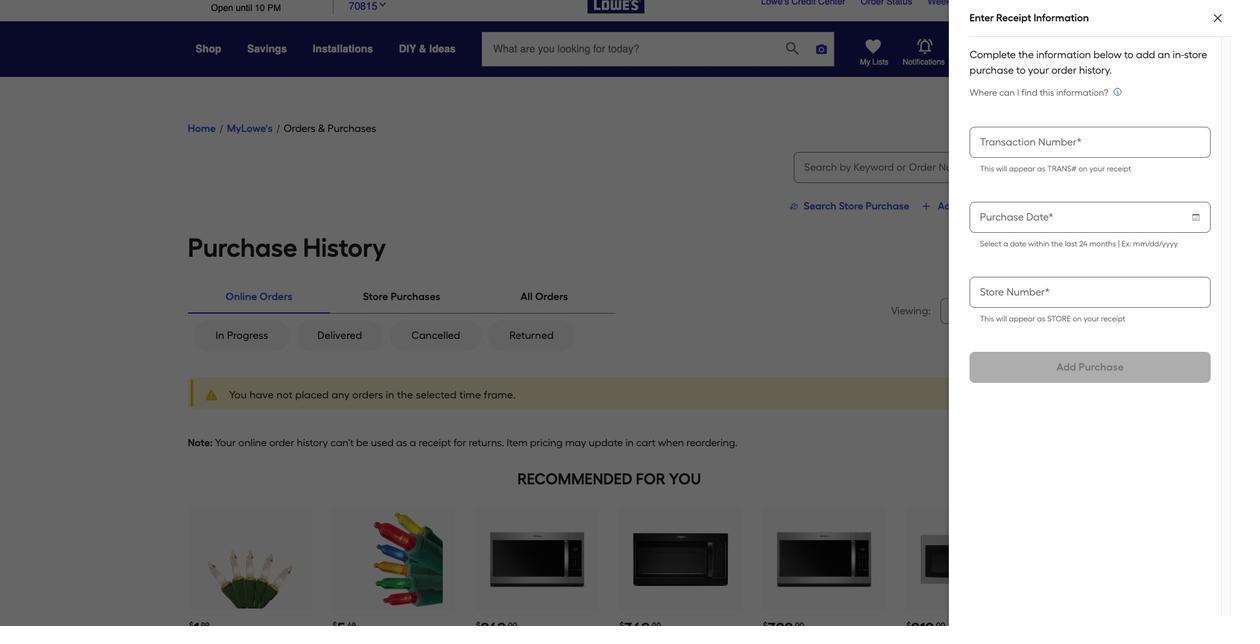 Task type: locate. For each thing, give the bounding box(es) containing it.
search store purchase button
[[785, 199, 910, 214]]

& for diy
[[419, 43, 427, 55]]

a inside button
[[1226, 380, 1236, 385]]

james button
[[946, 39, 1008, 67]]

appear for store
[[1010, 314, 1036, 323]]

the left selected
[[397, 389, 413, 401]]

appear left store
[[1010, 314, 1036, 323]]

1 horizontal spatial you
[[669, 470, 701, 488]]

0 vertical spatial add
[[938, 200, 958, 212]]

within
[[1029, 239, 1050, 248]]

installations button
[[313, 38, 373, 61]]

search
[[804, 200, 837, 212]]

1 appear from the top
[[1010, 164, 1036, 173]]

your for store
[[1084, 314, 1100, 323]]

1 e from the top
[[1226, 360, 1236, 365]]

an
[[1158, 49, 1171, 61]]

e up b
[[1226, 365, 1236, 370]]

ex:
[[1122, 239, 1132, 248]]

70815
[[349, 0, 378, 12]]

2 will from the top
[[997, 314, 1008, 323]]

will up add store purchase
[[997, 164, 1008, 173]]

returned button
[[488, 320, 575, 351]]

0 vertical spatial your
[[1029, 64, 1050, 76]]

1 vertical spatial this
[[980, 314, 995, 323]]

where
[[970, 87, 998, 98]]

diy & ideas
[[399, 43, 456, 55]]

frame.
[[484, 389, 516, 401]]

on right store
[[1073, 314, 1082, 323]]

receipt
[[1108, 164, 1132, 173], [1102, 314, 1126, 323], [419, 437, 451, 449]]

as for trans#
[[1038, 164, 1046, 173]]

have
[[250, 389, 274, 401]]

store up select
[[960, 200, 985, 212]]

1 vertical spatial a
[[1226, 380, 1236, 385]]

add right "plus" icon
[[938, 200, 958, 212]]

will left store
[[997, 314, 1008, 323]]

time
[[460, 389, 481, 401]]

0 vertical spatial a
[[1004, 239, 1009, 248]]

receipt
[[997, 12, 1032, 24]]

a left 'date'
[[1004, 239, 1009, 248]]

orders
[[352, 389, 383, 401]]

0 vertical spatial &
[[419, 43, 427, 55]]

to up i
[[1017, 64, 1026, 76]]

delivered button
[[296, 320, 384, 351]]

Search Query text field
[[482, 32, 776, 66]]

info outlined image
[[1113, 87, 1123, 97], [1022, 161, 1035, 174]]

as left store
[[1038, 314, 1046, 323]]

my lists
[[860, 58, 889, 67]]

the
[[1019, 49, 1034, 61], [1052, 239, 1064, 248], [397, 389, 413, 401]]

diy
[[399, 43, 416, 55]]

store
[[1048, 314, 1071, 323]]

lowe's home improvement logo image
[[588, 0, 644, 29]]

0 vertical spatial as
[[1038, 164, 1046, 173]]

your right store
[[1084, 314, 1100, 323]]

progress
[[227, 329, 268, 341]]

to left add
[[1125, 49, 1134, 61]]

store up delivered "button"
[[363, 290, 388, 303]]

orders right all
[[535, 290, 568, 303]]

1 horizontal spatial in
[[626, 437, 634, 449]]

0 vertical spatial appear
[[1010, 164, 1036, 173]]

0 horizontal spatial store
[[363, 290, 388, 303]]

complete the information below to add an in-store purchase to your order history.
[[970, 49, 1208, 76]]

f e e d b a c k button
[[1219, 333, 1242, 414]]

1 vertical spatial info outlined image
[[1022, 161, 1035, 174]]

the left last
[[1052, 239, 1064, 248]]

as
[[1038, 164, 1046, 173], [1038, 314, 1046, 323], [396, 437, 407, 449]]

orders
[[284, 122, 316, 135], [260, 290, 293, 303], [535, 290, 568, 303]]

24
[[1080, 239, 1088, 248]]

1 horizontal spatial &
[[419, 43, 427, 55]]

will for this will appear as trans# on your receipt
[[997, 164, 1008, 173]]

info outlined image left trans#
[[1022, 161, 1035, 174]]

to
[[1125, 49, 1134, 61], [1017, 64, 1026, 76]]

where can i find this information?
[[970, 87, 1109, 98]]

store purchases button
[[331, 281, 473, 312]]

cancelled
[[412, 329, 461, 341]]

1 horizontal spatial a
[[1004, 239, 1009, 248]]

1 vertical spatial order
[[269, 437, 295, 449]]

2 vertical spatial a
[[410, 437, 416, 449]]

1 vertical spatial to
[[1017, 64, 1026, 76]]

0 vertical spatial this
[[980, 164, 995, 173]]

1 vertical spatial appear
[[1010, 314, 1036, 323]]

history
[[303, 232, 386, 263]]

your
[[1029, 64, 1050, 76], [1090, 164, 1106, 173], [1084, 314, 1100, 323]]

1 vertical spatial receipt
[[1102, 314, 1126, 323]]

1 horizontal spatial purchases
[[391, 290, 441, 303]]

add for add store purchase
[[938, 200, 958, 212]]

1 vertical spatial in
[[626, 437, 634, 449]]

receipt left for on the bottom left of the page
[[419, 437, 451, 449]]

your right trans#
[[1090, 164, 1106, 173]]

0 vertical spatial in
[[386, 389, 395, 401]]

camera image
[[816, 43, 828, 56]]

this will appear as store on your receipt
[[980, 314, 1126, 323]]

add down store
[[1057, 361, 1077, 373]]

& inside button
[[318, 122, 325, 135]]

as right used
[[396, 437, 407, 449]]

months
[[1090, 239, 1117, 248]]

orders & purchases
[[284, 122, 376, 135]]

2 vertical spatial receipt
[[419, 437, 451, 449]]

the down 7
[[1019, 49, 1034, 61]]

&
[[419, 43, 427, 55], [318, 122, 325, 135]]

a up 'k'
[[1226, 380, 1236, 385]]

your for trans#
[[1090, 164, 1106, 173]]

all
[[521, 290, 533, 303]]

close image
[[1213, 13, 1224, 23]]

in
[[386, 389, 395, 401], [626, 437, 634, 449]]

mylowe's
[[227, 122, 273, 135]]

1 this from the top
[[980, 164, 995, 173]]

1 vertical spatial will
[[997, 314, 1008, 323]]

appear
[[1010, 164, 1036, 173], [1010, 314, 1036, 323]]

1 will from the top
[[997, 164, 1008, 173]]

1 vertical spatial add
[[1057, 361, 1077, 373]]

0 vertical spatial order
[[1052, 64, 1077, 76]]

your up where can i find this information?
[[1029, 64, 1050, 76]]

add store purchase button
[[917, 199, 1031, 214]]

store right the search
[[839, 200, 864, 212]]

will for this will appear as store on your receipt
[[997, 314, 1008, 323]]

2 vertical spatial as
[[396, 437, 407, 449]]

appear for trans#
[[1010, 164, 1036, 173]]

store
[[839, 200, 864, 212], [960, 200, 985, 212], [363, 290, 388, 303]]

e up the d
[[1226, 360, 1236, 365]]

0 vertical spatial will
[[997, 164, 1008, 173]]

trans#
[[1048, 164, 1077, 173]]

2 appear from the top
[[1010, 314, 1036, 323]]

be
[[356, 437, 368, 449]]

you left have
[[229, 389, 247, 401]]

james
[[965, 58, 988, 67]]

0 vertical spatial info outlined image
[[1113, 87, 1123, 97]]

for
[[454, 437, 467, 449]]

you
[[229, 389, 247, 401], [669, 470, 701, 488]]

order inside complete the information below to add an in-store purchase to your order history.
[[1052, 64, 1077, 76]]

k
[[1226, 389, 1236, 394]]

0 vertical spatial purchases
[[328, 122, 376, 135]]

2 horizontal spatial a
[[1226, 380, 1236, 385]]

order right 'online'
[[269, 437, 295, 449]]

order down information
[[1052, 64, 1077, 76]]

mm/dd/yyyy
[[1134, 239, 1179, 248]]

0 vertical spatial to
[[1125, 49, 1134, 61]]

recommended
[[518, 470, 633, 488]]

0 vertical spatial on
[[1079, 164, 1088, 173]]

returned
[[510, 329, 554, 341]]

search image
[[786, 42, 799, 55]]

add for add purchase
[[1057, 361, 1077, 373]]

1 vertical spatial &
[[318, 122, 325, 135]]

0 horizontal spatial the
[[397, 389, 413, 401]]

add
[[1137, 49, 1156, 61]]

orders inside 'button'
[[260, 290, 293, 303]]

appear left trans#
[[1010, 164, 1036, 173]]

can
[[1000, 87, 1015, 98]]

0 vertical spatial the
[[1019, 49, 1034, 61]]

1 horizontal spatial order
[[1052, 64, 1077, 76]]

0 horizontal spatial &
[[318, 122, 325, 135]]

2 horizontal spatial store
[[960, 200, 985, 212]]

store
[[1185, 49, 1208, 61]]

history
[[297, 437, 328, 449]]

None text field
[[970, 134, 1211, 150], [970, 284, 1211, 300], [970, 134, 1211, 150], [970, 284, 1211, 300]]

1 horizontal spatial to
[[1125, 49, 1134, 61]]

your
[[215, 437, 236, 449]]

receipt right trans#
[[1108, 164, 1132, 173]]

as left trans#
[[1038, 164, 1046, 173]]

shop button
[[196, 38, 222, 61]]

f e e d b a c k
[[1226, 354, 1236, 394]]

2 vertical spatial the
[[397, 389, 413, 401]]

chevron down image
[[378, 0, 388, 9]]

purchase
[[970, 64, 1014, 76]]

add store purchase
[[938, 200, 1031, 212]]

1 horizontal spatial add
[[1057, 361, 1077, 373]]

1 vertical spatial on
[[1073, 314, 1082, 323]]

0 vertical spatial receipt
[[1108, 164, 1132, 173]]

1 vertical spatial the
[[1052, 239, 1064, 248]]

will
[[997, 164, 1008, 173], [997, 314, 1008, 323]]

reordering.
[[687, 437, 738, 449]]

1 horizontal spatial store
[[839, 200, 864, 212]]

any
[[332, 389, 350, 401]]

date
[[1011, 239, 1027, 248]]

|
[[1119, 239, 1120, 248]]

you right for
[[669, 470, 701, 488]]

0 horizontal spatial order
[[269, 437, 295, 449]]

1 vertical spatial as
[[1038, 314, 1046, 323]]

orders right online
[[260, 290, 293, 303]]

orders for online orders
[[260, 290, 293, 303]]

0 vertical spatial you
[[229, 389, 247, 401]]

1 vertical spatial you
[[669, 470, 701, 488]]

receipt for this will appear as trans# on your receipt
[[1108, 164, 1132, 173]]

1 horizontal spatial the
[[1019, 49, 1034, 61]]

2 this from the top
[[980, 314, 995, 323]]

on
[[1079, 164, 1088, 173], [1073, 314, 1082, 323]]

receipt up add purchase
[[1102, 314, 1126, 323]]

info outlined image right information?
[[1113, 87, 1123, 97]]

online orders
[[226, 290, 293, 303]]

2 vertical spatial your
[[1084, 314, 1100, 323]]

1 vertical spatial your
[[1090, 164, 1106, 173]]

i
[[1018, 87, 1020, 98]]

home link
[[188, 121, 216, 136]]

& inside button
[[419, 43, 427, 55]]

lowe's home improvement lists image
[[866, 39, 881, 54]]

None search field
[[482, 32, 835, 78]]

in left "cart"
[[626, 437, 634, 449]]

0 horizontal spatial add
[[938, 200, 958, 212]]

information
[[1034, 12, 1090, 24]]

on right trans#
[[1079, 164, 1088, 173]]

in right orders
[[386, 389, 395, 401]]

a right used
[[410, 437, 416, 449]]

add
[[938, 200, 958, 212], [1057, 361, 1077, 373]]



Task type: describe. For each thing, give the bounding box(es) containing it.
d
[[1226, 370, 1236, 375]]

not
[[277, 389, 293, 401]]

on for trans#
[[1079, 164, 1088, 173]]

2 e from the top
[[1226, 365, 1236, 370]]

all orders button
[[473, 281, 616, 312]]

b
[[1226, 375, 1236, 380]]

lowe's home improvement notification center image
[[917, 39, 933, 54]]

recommended for you heading
[[188, 466, 1031, 492]]

store purchases
[[363, 290, 441, 303]]

open until 10 pm
[[211, 3, 281, 13]]

online
[[226, 290, 257, 303]]

note: your online order history can't be used as a receipt for returns. item pricing may update in cart when reordering.
[[188, 437, 738, 449]]

note:
[[188, 437, 213, 449]]

warning filled image
[[203, 387, 219, 403]]

you have not placed any orders in the selected time frame.
[[229, 389, 516, 401]]

this for this will appear as trans# on your receipt
[[980, 164, 995, 173]]

installations
[[313, 43, 373, 55]]

information
[[1037, 49, 1092, 61]]

cart
[[637, 437, 656, 449]]

& for orders
[[318, 122, 325, 135]]

for
[[636, 470, 666, 488]]

orders right mylowe's
[[284, 122, 316, 135]]

notifications
[[903, 58, 945, 67]]

recommended for you
[[518, 470, 701, 488]]

savings
[[247, 43, 287, 55]]

online
[[239, 437, 267, 449]]

when
[[658, 437, 684, 449]]

add purchase
[[1057, 361, 1124, 373]]

in progress button
[[194, 320, 290, 351]]

your inside complete the information below to add an in-store purchase to your order history.
[[1029, 64, 1050, 76]]

history.
[[1080, 64, 1113, 76]]

2 horizontal spatial the
[[1052, 239, 1064, 248]]

the inside complete the information below to add an in-store purchase to your order history.
[[1019, 49, 1034, 61]]

update
[[589, 437, 623, 449]]

can't
[[331, 437, 354, 449]]

pm
[[268, 3, 281, 13]]

host outlined image
[[789, 201, 799, 211]]

on for store
[[1073, 314, 1082, 323]]

cart
[[1021, 58, 1036, 67]]

add purchase button
[[970, 352, 1211, 383]]

in progress
[[216, 329, 268, 341]]

as for store
[[1038, 314, 1046, 323]]

in
[[216, 329, 224, 341]]

Search by Keyword or Order Number text field
[[794, 160, 1013, 175]]

plus image
[[921, 201, 932, 211]]

lowe's home improvement cart image
[[1021, 39, 1036, 55]]

delivered
[[318, 329, 362, 341]]

lists
[[873, 58, 889, 67]]

0 horizontal spatial in
[[386, 389, 395, 401]]

0 horizontal spatial info outlined image
[[1022, 161, 1035, 174]]

home
[[188, 122, 216, 135]]

1 vertical spatial purchases
[[391, 290, 441, 303]]

information?
[[1057, 87, 1109, 98]]

find
[[1022, 87, 1038, 98]]

item
[[507, 437, 528, 449]]

purchase history
[[188, 232, 386, 263]]

10
[[255, 3, 265, 13]]

may
[[565, 437, 587, 449]]

select a date within the last 24 months | ex: mm/dd/yyyy
[[980, 239, 1179, 248]]

store for search
[[839, 200, 864, 212]]

1 horizontal spatial info outlined image
[[1113, 87, 1123, 97]]

mylowe's link
[[227, 121, 273, 136]]

selected
[[416, 389, 457, 401]]

this for this will appear as store on your receipt
[[980, 314, 995, 323]]

store for add
[[960, 200, 985, 212]]

my lists link
[[860, 39, 889, 67]]

placed
[[295, 389, 329, 401]]

70815 button
[[349, 0, 388, 14]]

0 horizontal spatial to
[[1017, 64, 1026, 76]]

orders for all orders
[[535, 290, 568, 303]]

0 horizontal spatial a
[[410, 437, 416, 449]]

savings button
[[247, 38, 287, 61]]

pricing
[[530, 437, 563, 449]]

0 horizontal spatial you
[[229, 389, 247, 401]]

chat invite button image
[[1183, 578, 1222, 617]]

returns.
[[469, 437, 504, 449]]

complete
[[970, 49, 1016, 61]]

below
[[1094, 49, 1122, 61]]

f
[[1226, 354, 1236, 360]]

enter receipt information
[[970, 12, 1090, 24]]

receipt for this will appear as store on your receipt
[[1102, 314, 1126, 323]]

c
[[1226, 385, 1236, 389]]

you inside heading
[[669, 470, 701, 488]]

this will appear as trans# on your receipt
[[980, 164, 1132, 173]]

until
[[236, 3, 252, 13]]

my
[[860, 58, 871, 67]]

enter
[[970, 12, 995, 24]]

open
[[211, 3, 233, 13]]

0 horizontal spatial purchases
[[328, 122, 376, 135]]

select
[[980, 239, 1002, 248]]

in-
[[1173, 49, 1185, 61]]

all orders
[[521, 290, 568, 303]]

viewing:
[[892, 305, 934, 317]]



Task type: vqa. For each thing, say whether or not it's contained in the screenshot.
Recommended For You heading
yes



